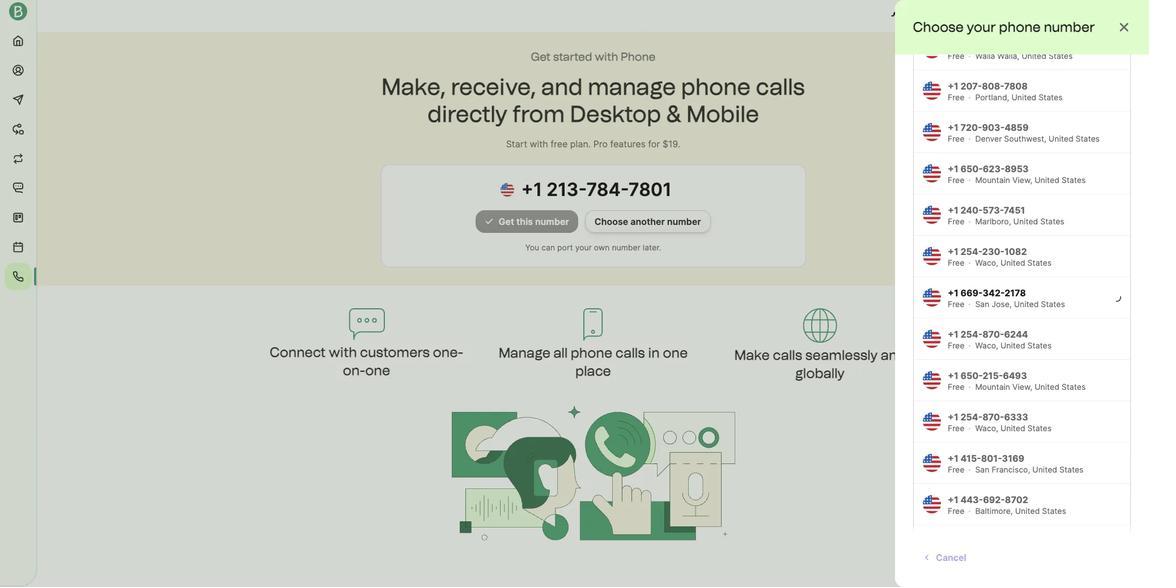 Task type: vqa. For each thing, say whether or not it's contained in the screenshot.
'number' in the Choose another number button
yes



Task type: describe. For each thing, give the bounding box(es) containing it.
receive,
[[451, 73, 536, 100]]

8702
[[1005, 494, 1028, 506]]

calls inside make calls seamlessly and globally
[[773, 347, 802, 363]]

+1 for +1 254-230-1082
[[948, 246, 959, 257]]

us image for +1 720-903-4859
[[923, 123, 941, 141]]

waco, united states for 6244
[[975, 341, 1052, 350]]

start
[[506, 138, 527, 150]]

us image for +1 254-870-6333
[[923, 413, 941, 431]]

mountain view, united states for +1 650-623-8953
[[975, 175, 1086, 185]]

this
[[517, 216, 533, 227]]

us image for +1 415-801-3169
[[923, 454, 941, 472]]

number inside button
[[667, 216, 701, 227]]

calls inside make, receive, and manage phone calls directly from desktop & mobile
[[756, 73, 805, 100]]

415-
[[961, 453, 981, 464]]

and inside button
[[935, 10, 951, 22]]

+1 213-784-7801
[[521, 179, 672, 201]]

free for +1 669-342-2178
[[948, 299, 965, 309]]

portland, united states
[[975, 92, 1063, 102]]

from
[[513, 100, 565, 128]]

you can port your own number later.
[[525, 243, 661, 252]]

free for +1 415-801-3169
[[948, 465, 965, 475]]

get for get started with phone
[[531, 50, 551, 63]]

waco, for 6333
[[975, 424, 998, 433]]

801-
[[981, 453, 1002, 464]]

get started with phone
[[531, 50, 656, 63]]

254- for +1 254-230-1082
[[961, 246, 982, 257]]

choose another number button
[[585, 210, 711, 233]]

san francisco, united states
[[975, 465, 1084, 475]]

1 vertical spatial your
[[575, 243, 592, 252]]

+1 720-903-4859
[[948, 122, 1029, 133]]

pro
[[593, 138, 608, 150]]

connect with customers one- on-one
[[270, 344, 463, 379]]

can
[[542, 243, 555, 252]]

+1 for +1 650-623-8953
[[948, 163, 959, 175]]

1 us image from the top
[[923, 40, 941, 58]]

free for +1 650-215-6493
[[948, 382, 965, 392]]

your inside 'choose your phone number' dialog
[[967, 19, 996, 35]]

1082
[[1005, 246, 1027, 257]]

get this number
[[499, 216, 569, 227]]

+1 650-623-8953
[[948, 163, 1029, 175]]

+1 650-215-6493
[[948, 370, 1027, 382]]

for
[[648, 138, 660, 150]]

+1 443-692-8702
[[948, 494, 1028, 506]]

manage
[[499, 345, 551, 361]]

+1 for +1 720-903-4859
[[948, 122, 959, 133]]

marlboro,
[[975, 217, 1011, 226]]

4859
[[1005, 122, 1029, 133]]

and inside make calls seamlessly and globally
[[881, 347, 906, 363]]

san for 669-
[[975, 299, 990, 309]]

new company button
[[1040, 5, 1131, 27]]

+1 for +1 254-870-6244
[[948, 329, 959, 340]]

6493
[[1003, 370, 1027, 382]]

and inside make, receive, and manage phone calls directly from desktop & mobile
[[541, 73, 583, 100]]

us image for +1 207-808-7808
[[923, 82, 941, 100]]

free for +1 254-230-1082
[[948, 258, 965, 268]]

7808
[[1004, 81, 1028, 92]]

free for +1 240-573-7451
[[948, 217, 965, 226]]

in
[[648, 345, 660, 361]]

7451
[[1004, 205, 1025, 216]]

mobile
[[687, 100, 759, 128]]

manage
[[588, 73, 676, 100]]

globally
[[795, 365, 845, 382]]

+1 for +1 443-692-8702
[[948, 494, 959, 506]]

usage and plan button
[[882, 5, 981, 27]]

7801
[[629, 179, 672, 201]]

on-
[[343, 362, 365, 379]]

+1 for +1 415-801-3169
[[948, 453, 959, 464]]

started
[[553, 50, 592, 63]]

plan
[[954, 10, 972, 22]]

213-
[[547, 179, 587, 201]]

view, for +1 650-623-8953
[[1013, 175, 1033, 185]]

walla,
[[997, 51, 1020, 61]]

207-
[[961, 81, 982, 92]]

+1 240-573-7451
[[948, 205, 1025, 216]]

us image for +1 240-573-7451
[[923, 206, 941, 224]]

free inside button
[[948, 548, 965, 557]]

+1 254-870-6244
[[948, 329, 1028, 340]]

+1 for +1 207-808-7808
[[948, 81, 959, 92]]

san for 415-
[[975, 465, 990, 475]]

company
[[1085, 10, 1127, 22]]

seamlessly
[[806, 347, 878, 363]]

portland,
[[975, 92, 1009, 102]]

free for +1 254-870-6333
[[948, 424, 965, 433]]

new company
[[1063, 10, 1127, 22]]

free
[[551, 138, 568, 150]]

start with free plan. pro features for $19.
[[506, 138, 681, 150]]

baltimore,
[[975, 506, 1013, 516]]

choose another number
[[595, 216, 701, 227]]

808-
[[982, 81, 1004, 92]]

us image for +1 254-870-6244
[[923, 330, 941, 348]]

573-
[[983, 205, 1004, 216]]

669-
[[961, 287, 983, 299]]

waco, united states for 1082
[[975, 258, 1052, 268]]

waco, for 1082
[[975, 258, 998, 268]]

phone for number
[[999, 19, 1041, 35]]

$19.
[[663, 138, 681, 150]]

calls inside manage all phone calls in one place
[[616, 345, 645, 361]]

make, receive, and manage phone calls directly from desktop & mobile
[[382, 73, 805, 128]]

3169
[[1002, 453, 1025, 464]]

6244
[[1004, 329, 1028, 340]]

usage
[[905, 10, 933, 22]]



Task type: locate. For each thing, give the bounding box(es) containing it.
1 vertical spatial choose
[[595, 216, 628, 227]]

+1 left 230-
[[948, 246, 959, 257]]

+1 left 669-
[[948, 287, 959, 299]]

+1 up "get this number" at left top
[[521, 179, 542, 201]]

11 free from the top
[[948, 465, 965, 475]]

get for get this number
[[499, 216, 514, 227]]

view, down 8953 at the top right of page
[[1013, 175, 1033, 185]]

870-
[[983, 329, 1004, 340], [983, 412, 1004, 423]]

1 vertical spatial san
[[975, 465, 990, 475]]

manage all phone calls in one place
[[499, 345, 688, 379]]

4 us image from the top
[[923, 289, 941, 307]]

connect
[[270, 344, 326, 361]]

view,
[[1013, 175, 1033, 185], [1013, 382, 1033, 392]]

2 vertical spatial and
[[881, 347, 906, 363]]

+1 254-870-6333
[[948, 412, 1028, 423]]

one down 'customers'
[[365, 362, 390, 379]]

plan.
[[570, 138, 591, 150]]

1 vertical spatial phone
[[681, 73, 751, 100]]

7 free from the top
[[948, 299, 965, 309]]

13 free from the top
[[948, 548, 965, 557]]

3 waco, from the top
[[975, 424, 998, 433]]

all
[[554, 345, 568, 361]]

walla walla, united states
[[975, 51, 1073, 61]]

us image left +1 650-623-8953
[[923, 164, 941, 183]]

254- for +1 254-870-6244
[[961, 329, 983, 340]]

0 vertical spatial san
[[975, 299, 990, 309]]

choose inside choose another number button
[[595, 216, 628, 227]]

0 horizontal spatial and
[[541, 73, 583, 100]]

us image inside free button
[[923, 537, 941, 555]]

with inside connect with customers one- on-one
[[329, 344, 357, 361]]

3 waco, united states from the top
[[975, 424, 1052, 433]]

waco,
[[975, 258, 998, 268], [975, 341, 998, 350], [975, 424, 998, 433]]

waco, for 6244
[[975, 341, 998, 350]]

phone inside dialog
[[999, 19, 1041, 35]]

1 650- from the top
[[961, 163, 983, 175]]

1 mountain from the top
[[975, 175, 1010, 185]]

make calls seamlessly and globally
[[735, 347, 906, 382]]

3 254- from the top
[[961, 412, 983, 423]]

free button
[[914, 526, 1131, 566]]

1 horizontal spatial get
[[531, 50, 551, 63]]

mountain down 215-
[[975, 382, 1010, 392]]

0 vertical spatial one
[[663, 345, 688, 361]]

one for on-
[[365, 362, 390, 379]]

free for +1 650-623-8953
[[948, 175, 965, 185]]

mountain view, united states
[[975, 175, 1086, 185], [975, 382, 1086, 392]]

san down +1 669-342-2178
[[975, 299, 990, 309]]

4 free from the top
[[948, 175, 965, 185]]

baltimore, united states
[[975, 506, 1066, 516]]

12 free from the top
[[948, 506, 965, 516]]

1 vertical spatial and
[[541, 73, 583, 100]]

and right seamlessly
[[881, 347, 906, 363]]

with for one-
[[329, 344, 357, 361]]

mountain view, united states down 6493
[[975, 382, 1086, 392]]

san
[[975, 299, 990, 309], [975, 465, 990, 475]]

us image for +1 254-230-1082
[[923, 247, 941, 265]]

waco, down +1 254-870-6333 at the right bottom
[[975, 424, 998, 433]]

0 vertical spatial 254-
[[961, 246, 982, 257]]

view, for +1 650-215-6493
[[1013, 382, 1033, 392]]

waco, united states down 6333
[[975, 424, 1052, 433]]

free for +1 254-870-6244
[[948, 341, 965, 350]]

870- for 6244
[[983, 329, 1004, 340]]

phone inside make, receive, and manage phone calls directly from desktop & mobile
[[681, 73, 751, 100]]

+1 415-801-3169
[[948, 453, 1025, 464]]

choose inside 'choose your phone number' dialog
[[913, 19, 964, 35]]

with left phone
[[595, 50, 618, 63]]

with for plan.
[[530, 138, 548, 150]]

870- down 215-
[[983, 412, 1004, 423]]

choose for choose another number
[[595, 216, 628, 227]]

free for +1 720-903-4859
[[948, 134, 965, 143]]

+1 left 623-
[[948, 163, 959, 175]]

+1 669-342-2178
[[948, 287, 1026, 299]]

+1 for +1 240-573-7451
[[948, 205, 959, 216]]

1 vertical spatial one
[[365, 362, 390, 379]]

features
[[610, 138, 646, 150]]

1 870- from the top
[[983, 329, 1004, 340]]

us image for +1 443-692-8702
[[923, 496, 941, 514]]

with up on-
[[329, 344, 357, 361]]

cancel button
[[913, 547, 976, 569]]

1 vertical spatial mountain view, united states
[[975, 382, 1086, 392]]

1 254- from the top
[[961, 246, 982, 257]]

0 vertical spatial mountain view, united states
[[975, 175, 1086, 185]]

port
[[557, 243, 573, 252]]

0 horizontal spatial your
[[575, 243, 592, 252]]

1 horizontal spatial choose
[[913, 19, 964, 35]]

3 us image from the top
[[923, 247, 941, 265]]

215-
[[983, 370, 1003, 382]]

waco, united states for 6333
[[975, 424, 1052, 433]]

denver
[[975, 134, 1002, 143]]

free for +1 207-808-7808
[[948, 92, 965, 102]]

and left plan
[[935, 10, 951, 22]]

2 vertical spatial phone
[[571, 345, 613, 361]]

one inside connect with customers one- on-one
[[365, 362, 390, 379]]

and down started
[[541, 73, 583, 100]]

1 vertical spatial mountain
[[975, 382, 1010, 392]]

870- down 'jose,'
[[983, 329, 1004, 340]]

make,
[[382, 73, 446, 100]]

+1 left 415-
[[948, 453, 959, 464]]

3 free from the top
[[948, 134, 965, 143]]

1 vertical spatial 254-
[[961, 329, 983, 340]]

waco, united states down 1082
[[975, 258, 1052, 268]]

2 horizontal spatial phone
[[999, 19, 1041, 35]]

marlboro, united states
[[975, 217, 1065, 226]]

+1 for +1 669-342-2178
[[948, 287, 959, 299]]

cancel
[[936, 552, 967, 564]]

0 vertical spatial get
[[531, 50, 551, 63]]

623-
[[983, 163, 1005, 175]]

get left this
[[499, 216, 514, 227]]

free for +1 443-692-8702
[[948, 506, 965, 516]]

number right another
[[667, 216, 701, 227]]

342-
[[983, 287, 1005, 299]]

0 vertical spatial phone
[[999, 19, 1041, 35]]

240-
[[961, 205, 983, 216]]

francisco,
[[992, 465, 1030, 475]]

2 san from the top
[[975, 465, 990, 475]]

desktop
[[570, 100, 661, 128]]

view, down 6493
[[1013, 382, 1033, 392]]

254- down marlboro,
[[961, 246, 982, 257]]

us image for +1 669-342-2178
[[923, 289, 941, 307]]

10 free from the top
[[948, 424, 965, 433]]

mountain view, united states for +1 650-215-6493
[[975, 382, 1086, 392]]

place
[[576, 363, 611, 379]]

2 mountain from the top
[[975, 382, 1010, 392]]

1 free from the top
[[948, 51, 965, 61]]

waco, united states
[[975, 258, 1052, 268], [975, 341, 1052, 350], [975, 424, 1052, 433]]

get left started
[[531, 50, 551, 63]]

443-
[[961, 494, 983, 506]]

1 san from the top
[[975, 299, 990, 309]]

6 us image from the top
[[923, 454, 941, 472]]

1 vertical spatial get
[[499, 216, 514, 227]]

650- for 215-
[[961, 370, 983, 382]]

254- up 415-
[[961, 412, 983, 423]]

number right own
[[612, 243, 641, 252]]

254-
[[961, 246, 982, 257], [961, 329, 983, 340], [961, 412, 983, 423]]

+1 left 215-
[[948, 370, 959, 382]]

mountain
[[975, 175, 1010, 185], [975, 382, 1010, 392]]

phone inside manage all phone calls in one place
[[571, 345, 613, 361]]

san down +1 415-801-3169
[[975, 465, 990, 475]]

number up walla walla, united states
[[1044, 19, 1095, 35]]

get
[[531, 50, 551, 63], [499, 216, 514, 227]]

walla
[[975, 51, 995, 61]]

2 254- from the top
[[961, 329, 983, 340]]

2 horizontal spatial with
[[595, 50, 618, 63]]

1 waco, united states from the top
[[975, 258, 1052, 268]]

us image for +1 650-623-8953
[[923, 164, 941, 183]]

0 vertical spatial waco, united states
[[975, 258, 1052, 268]]

directly
[[427, 100, 508, 128]]

0 vertical spatial with
[[595, 50, 618, 63]]

southwest,
[[1004, 134, 1047, 143]]

2 vertical spatial 254-
[[961, 412, 983, 423]]

870- for 6333
[[983, 412, 1004, 423]]

2 vertical spatial waco,
[[975, 424, 998, 433]]

make
[[735, 347, 770, 363]]

6 free from the top
[[948, 258, 965, 268]]

mountain for 215-
[[975, 382, 1010, 392]]

mountain for 623-
[[975, 175, 1010, 185]]

1 view, from the top
[[1013, 175, 1033, 185]]

usage and plan
[[905, 10, 972, 22]]

650- down denver
[[961, 163, 983, 175]]

mountain view, united states down 8953 at the top right of page
[[975, 175, 1086, 185]]

7 us image from the top
[[923, 496, 941, 514]]

one
[[663, 345, 688, 361], [365, 362, 390, 379]]

1 vertical spatial view,
[[1013, 382, 1033, 392]]

6333
[[1004, 412, 1028, 423]]

1 vertical spatial with
[[530, 138, 548, 150]]

0 horizontal spatial one
[[365, 362, 390, 379]]

2 us image from the top
[[923, 82, 941, 100]]

waco, down '+1 254-870-6244'
[[975, 341, 998, 350]]

your
[[967, 19, 996, 35], [575, 243, 592, 252]]

+1 for +1 254-870-6333
[[948, 412, 959, 423]]

phone
[[999, 19, 1041, 35], [681, 73, 751, 100], [571, 345, 613, 361]]

1 vertical spatial 650-
[[961, 370, 983, 382]]

san jose, united states
[[975, 299, 1065, 309]]

calls
[[756, 73, 805, 100], [616, 345, 645, 361], [773, 347, 802, 363]]

0 horizontal spatial get
[[499, 216, 514, 227]]

1 waco, from the top
[[975, 258, 998, 268]]

2 free from the top
[[948, 92, 965, 102]]

number inside dialog
[[1044, 19, 1095, 35]]

0 vertical spatial waco,
[[975, 258, 998, 268]]

720-
[[961, 122, 982, 133]]

1 vertical spatial waco,
[[975, 341, 998, 350]]

0 vertical spatial 870-
[[983, 329, 1004, 340]]

650- left 6493
[[961, 370, 983, 382]]

&
[[666, 100, 681, 128]]

650- for 623-
[[961, 163, 983, 175]]

2 870- from the top
[[983, 412, 1004, 423]]

0 vertical spatial choose
[[913, 19, 964, 35]]

choose your phone number dialog
[[895, 0, 1149, 587]]

1 horizontal spatial and
[[881, 347, 906, 363]]

8 us image from the top
[[923, 537, 941, 555]]

choose your phone number
[[913, 19, 1095, 35]]

2 view, from the top
[[1013, 382, 1033, 392]]

us image left the 240-
[[923, 206, 941, 224]]

jose,
[[992, 299, 1012, 309]]

united
[[1022, 51, 1047, 61], [1012, 92, 1037, 102], [1049, 134, 1074, 143], [1035, 175, 1060, 185], [1013, 217, 1038, 226], [1001, 258, 1025, 268], [1014, 299, 1039, 309], [1001, 341, 1025, 350], [1035, 382, 1060, 392], [1001, 424, 1025, 433], [1033, 465, 1057, 475], [1015, 506, 1040, 516]]

0 horizontal spatial phone
[[571, 345, 613, 361]]

8 free from the top
[[948, 341, 965, 350]]

2 waco, united states from the top
[[975, 341, 1052, 350]]

document
[[895, 29, 1149, 587]]

another
[[631, 216, 665, 227]]

us image left +1 650-215-6493
[[923, 371, 941, 390]]

2 waco, from the top
[[975, 341, 998, 350]]

903-
[[982, 122, 1005, 133]]

+1 for +1 213-784-7801
[[521, 179, 542, 201]]

document containing +1 207-808-7808
[[895, 29, 1149, 587]]

one for in
[[663, 345, 688, 361]]

phone for calls
[[571, 345, 613, 361]]

1 mountain view, united states from the top
[[975, 175, 1086, 185]]

254- for +1 254-870-6333
[[961, 412, 983, 423]]

0 horizontal spatial with
[[329, 344, 357, 361]]

us image up this
[[501, 183, 521, 197]]

one inside manage all phone calls in one place
[[663, 345, 688, 361]]

your up walla
[[967, 19, 996, 35]]

one right in
[[663, 345, 688, 361]]

254- down 669-
[[961, 329, 983, 340]]

waco, down +1 254-230-1082
[[975, 258, 998, 268]]

+1 for +1 650-215-6493
[[948, 370, 959, 382]]

us image for +1 650-215-6493
[[923, 371, 941, 390]]

2 vertical spatial waco, united states
[[975, 424, 1052, 433]]

9 free from the top
[[948, 382, 965, 392]]

you
[[525, 243, 539, 252]]

+1 left "443-" in the right bottom of the page
[[948, 494, 959, 506]]

1 horizontal spatial with
[[530, 138, 548, 150]]

1 vertical spatial 870-
[[983, 412, 1004, 423]]

number up can
[[535, 216, 569, 227]]

1 horizontal spatial one
[[663, 345, 688, 361]]

us image left 720-
[[923, 123, 941, 141]]

692-
[[983, 494, 1005, 506]]

2 horizontal spatial and
[[935, 10, 951, 22]]

get inside 'button'
[[499, 216, 514, 227]]

2 vertical spatial with
[[329, 344, 357, 361]]

+1 left 720-
[[948, 122, 959, 133]]

0 vertical spatial mountain
[[975, 175, 1010, 185]]

one-
[[433, 344, 463, 361]]

your right "port" at the top of the page
[[575, 243, 592, 252]]

denver southwest, united states
[[975, 134, 1100, 143]]

customers
[[360, 344, 430, 361]]

+1 up +1 415-801-3169
[[948, 412, 959, 423]]

0 vertical spatial and
[[935, 10, 951, 22]]

+1 left the 240-
[[948, 205, 959, 216]]

own
[[594, 243, 610, 252]]

choose for choose your phone number
[[913, 19, 964, 35]]

with left free
[[530, 138, 548, 150]]

number inside 'button'
[[535, 216, 569, 227]]

us image
[[923, 40, 941, 58], [923, 82, 941, 100], [923, 247, 941, 265], [923, 289, 941, 307], [923, 413, 941, 431], [923, 454, 941, 472], [923, 496, 941, 514], [923, 537, 941, 555]]

number
[[1044, 19, 1095, 35], [535, 216, 569, 227], [667, 216, 701, 227], [612, 243, 641, 252]]

784-
[[586, 179, 629, 201]]

+1 down +1 669-342-2178
[[948, 329, 959, 340]]

mountain down 623-
[[975, 175, 1010, 185]]

2 650- from the top
[[961, 370, 983, 382]]

0 vertical spatial 650-
[[961, 163, 983, 175]]

+1 left "207-"
[[948, 81, 959, 92]]

0 horizontal spatial choose
[[595, 216, 628, 227]]

1 horizontal spatial phone
[[681, 73, 751, 100]]

1 vertical spatial waco, united states
[[975, 341, 1052, 350]]

phone
[[621, 50, 656, 63]]

later.
[[643, 243, 661, 252]]

1 horizontal spatial your
[[967, 19, 996, 35]]

us image
[[923, 123, 941, 141], [923, 164, 941, 183], [501, 183, 521, 197], [923, 206, 941, 224], [923, 330, 941, 348], [923, 371, 941, 390]]

+1 254-230-1082
[[948, 246, 1027, 257]]

waco, united states down 6244
[[975, 341, 1052, 350]]

2178
[[1005, 287, 1026, 299]]

5 us image from the top
[[923, 413, 941, 431]]

2 mountain view, united states from the top
[[975, 382, 1086, 392]]

230-
[[982, 246, 1005, 257]]

0 vertical spatial your
[[967, 19, 996, 35]]

us image left '+1 254-870-6244'
[[923, 330, 941, 348]]

0 vertical spatial view,
[[1013, 175, 1033, 185]]

5 free from the top
[[948, 217, 965, 226]]

get this number button
[[476, 210, 578, 233]]



